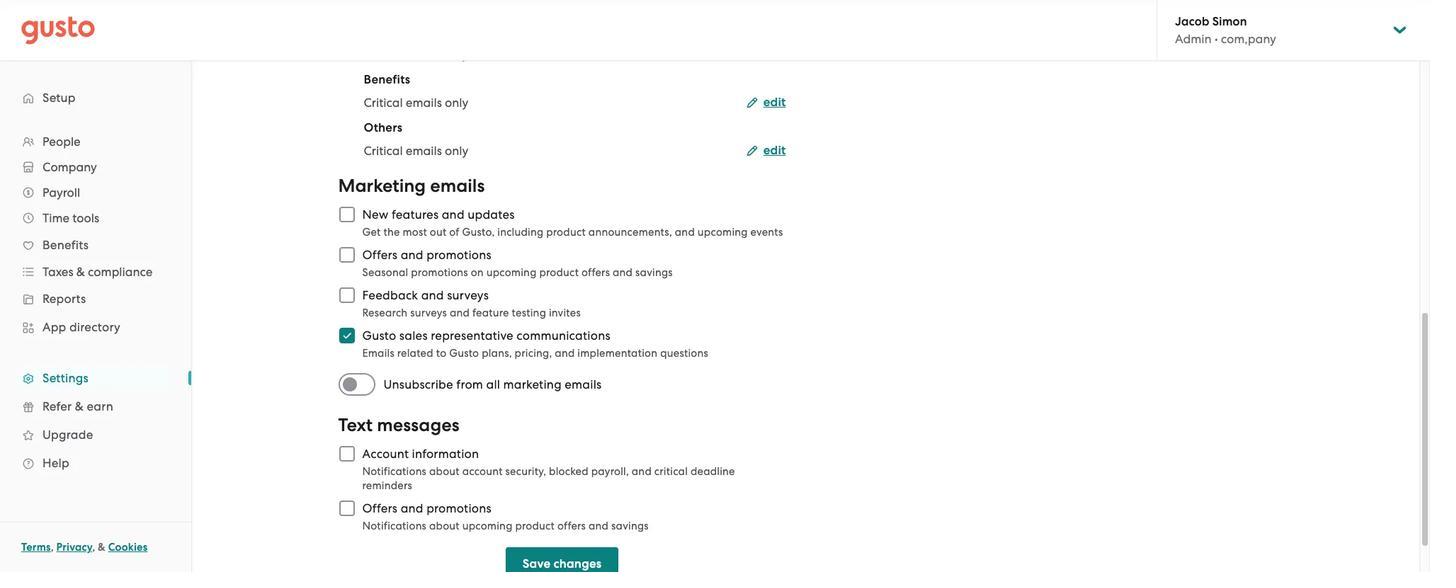 Task type: locate. For each thing, give the bounding box(es) containing it.
upcoming down account
[[462, 520, 513, 533]]

offers and promotions checkbox down reminders
[[331, 493, 362, 524]]

product up save
[[515, 520, 555, 533]]

implementation
[[578, 347, 658, 360]]

2 critical emails only from the top
[[364, 96, 469, 110]]

promotions down of
[[427, 248, 492, 262]]

1 vertical spatial product
[[539, 266, 579, 279]]

1 offers and promotions from the top
[[362, 248, 492, 262]]

about for information
[[429, 465, 460, 478]]

benefits up others
[[364, 72, 410, 87]]

and right the feedback
[[421, 288, 444, 303]]

pricing,
[[515, 347, 552, 360]]

get
[[362, 226, 381, 239]]

promotions up feedback and surveys
[[411, 266, 468, 279]]

0 vertical spatial critical emails only
[[364, 47, 469, 62]]

events
[[751, 226, 783, 239]]

offers and promotions down reminders
[[362, 502, 492, 516]]

Unsubscribe from all marketing emails checkbox
[[338, 369, 384, 400]]

0 vertical spatial notifications
[[362, 465, 427, 478]]

offers down reminders
[[362, 502, 398, 516]]

1 vertical spatial notifications
[[362, 520, 427, 533]]

upgrade
[[43, 428, 93, 442]]

critical
[[364, 47, 403, 62], [364, 96, 403, 110], [364, 144, 403, 158]]

time tools
[[43, 211, 99, 225]]

related
[[397, 347, 433, 360]]

1 vertical spatial promotions
[[411, 266, 468, 279]]

2 vertical spatial edit button
[[746, 142, 786, 159]]

testing
[[512, 307, 546, 320]]

upcoming right "on"
[[486, 266, 537, 279]]

edit for others
[[763, 143, 786, 158]]

2 vertical spatial only
[[445, 144, 469, 158]]

and up representative
[[450, 307, 470, 320]]

2 edit button from the top
[[746, 94, 786, 111]]

1 critical from the top
[[364, 47, 403, 62]]

, left cookies
[[92, 541, 95, 554]]

notifications about upcoming product offers and savings
[[362, 520, 649, 533]]

critical for others
[[364, 144, 403, 158]]

1 vertical spatial &
[[75, 400, 84, 414]]

gusto down representative
[[449, 347, 479, 360]]

2 notifications from the top
[[362, 520, 427, 533]]

surveys down feedback and surveys
[[410, 307, 447, 320]]

1 vertical spatial gusto
[[449, 347, 479, 360]]

critical emails only for benefits
[[364, 96, 469, 110]]

1 horizontal spatial ,
[[92, 541, 95, 554]]

2 vertical spatial &
[[98, 541, 106, 554]]

edit for benefits
[[763, 95, 786, 110]]

0 vertical spatial promotions
[[427, 248, 492, 262]]

only for benefits
[[445, 96, 469, 110]]

3 edit button from the top
[[746, 142, 786, 159]]

& for earn
[[75, 400, 84, 414]]

settings
[[43, 371, 88, 385]]

terms
[[21, 541, 51, 554]]

promotions for marketing emails
[[427, 248, 492, 262]]

1 about from the top
[[429, 465, 460, 478]]

0 horizontal spatial ,
[[51, 541, 54, 554]]

upcoming left events
[[698, 226, 748, 239]]

sales
[[399, 329, 428, 343]]

benefits down time tools
[[43, 238, 89, 252]]

2 about from the top
[[429, 520, 460, 533]]

& left cookies
[[98, 541, 106, 554]]

1 horizontal spatial benefits
[[364, 72, 410, 87]]

deadline
[[691, 465, 735, 478]]

from
[[456, 378, 483, 392]]

& right taxes
[[76, 265, 85, 279]]

1 offers and promotions checkbox from the top
[[331, 239, 362, 271]]

2 vertical spatial critical
[[364, 144, 403, 158]]

2 vertical spatial edit
[[763, 143, 786, 158]]

terms link
[[21, 541, 51, 554]]

gusto up emails
[[362, 329, 396, 343]]

1 vertical spatial critical
[[364, 96, 403, 110]]

most
[[403, 226, 427, 239]]

2 edit from the top
[[763, 95, 786, 110]]

2 offers from the top
[[362, 502, 398, 516]]

payroll button
[[14, 180, 177, 205]]

1 vertical spatial offers and promotions
[[362, 502, 492, 516]]

savings down payroll,
[[611, 520, 649, 533]]

benefits link
[[14, 232, 177, 258]]

about inside notifications about account security, blocked payroll, and critical deadline reminders
[[429, 465, 460, 478]]

0 vertical spatial gusto
[[362, 329, 396, 343]]

2 critical from the top
[[364, 96, 403, 110]]

time
[[43, 211, 69, 225]]

1 vertical spatial about
[[429, 520, 460, 533]]

help link
[[14, 451, 177, 476]]

app directory
[[43, 320, 120, 334]]

1 notifications from the top
[[362, 465, 427, 478]]

2 vertical spatial critical emails only
[[364, 144, 469, 158]]

offers and promotions
[[362, 248, 492, 262], [362, 502, 492, 516]]

product up invites
[[539, 266, 579, 279]]

offers for marketing
[[362, 248, 398, 262]]

list containing people
[[0, 129, 191, 478]]

& left earn
[[75, 400, 84, 414]]

offers and promotions checkbox for marketing emails
[[331, 239, 362, 271]]

gusto,
[[462, 226, 495, 239]]

people button
[[14, 129, 177, 154]]

jacob simon admin • com,pany
[[1175, 14, 1276, 46]]

0 vertical spatial &
[[76, 265, 85, 279]]

savings down announcements,
[[636, 266, 673, 279]]

, left privacy link
[[51, 541, 54, 554]]

offers up the save changes button
[[558, 520, 586, 533]]

product right including
[[546, 226, 586, 239]]

plans,
[[482, 347, 512, 360]]

2 only from the top
[[445, 96, 469, 110]]

settings link
[[14, 366, 177, 391]]

savings
[[636, 266, 673, 279], [611, 520, 649, 533]]

about
[[429, 465, 460, 478], [429, 520, 460, 533]]

information
[[412, 447, 479, 461]]

0 vertical spatial only
[[445, 47, 469, 62]]

0 horizontal spatial gusto
[[362, 329, 396, 343]]

& inside dropdown button
[[76, 265, 85, 279]]

0 horizontal spatial benefits
[[43, 238, 89, 252]]

0 vertical spatial benefits
[[364, 72, 410, 87]]

1 vertical spatial edit button
[[746, 94, 786, 111]]

research surveys and feature testing invites
[[362, 307, 581, 320]]

setup link
[[14, 85, 177, 111]]

surveys
[[447, 288, 489, 303], [410, 307, 447, 320]]

surveys up research surveys and feature testing invites
[[447, 288, 489, 303]]

offers down get the most out of gusto, including product announcements, and upcoming events
[[582, 266, 610, 279]]

2 offers and promotions checkbox from the top
[[331, 493, 362, 524]]

1 offers from the top
[[362, 248, 398, 262]]

research
[[362, 307, 408, 320]]

0 vertical spatial offers and promotions checkbox
[[331, 239, 362, 271]]

notifications up reminders
[[362, 465, 427, 478]]

all
[[486, 378, 500, 392]]

privacy
[[56, 541, 92, 554]]

new
[[362, 208, 389, 222]]

updates
[[468, 208, 515, 222]]

1 vertical spatial benefits
[[43, 238, 89, 252]]

compliance
[[88, 265, 153, 279]]

gusto
[[362, 329, 396, 343], [449, 347, 479, 360]]

app directory link
[[14, 315, 177, 340]]

2 offers and promotions from the top
[[362, 502, 492, 516]]

,
[[51, 541, 54, 554], [92, 541, 95, 554]]

notifications down reminders
[[362, 520, 427, 533]]

product
[[546, 226, 586, 239], [539, 266, 579, 279], [515, 520, 555, 533]]

1 vertical spatial offers
[[362, 502, 398, 516]]

1 vertical spatial edit
[[763, 95, 786, 110]]

0 vertical spatial offers
[[362, 248, 398, 262]]

account
[[362, 447, 409, 461]]

marketing
[[503, 378, 562, 392]]

0 vertical spatial offers
[[582, 266, 610, 279]]

promotions down account
[[427, 502, 492, 516]]

1 vertical spatial only
[[445, 96, 469, 110]]

and down communications at left bottom
[[555, 347, 575, 360]]

Offers and promotions checkbox
[[331, 239, 362, 271], [331, 493, 362, 524]]

questions
[[660, 347, 708, 360]]

1 vertical spatial offers and promotions checkbox
[[331, 493, 362, 524]]

and down most
[[401, 248, 423, 262]]

0 vertical spatial edit button
[[746, 46, 786, 63]]

1 vertical spatial critical emails only
[[364, 96, 469, 110]]

3 critical emails only from the top
[[364, 144, 469, 158]]

3 only from the top
[[445, 144, 469, 158]]

1 critical emails only from the top
[[364, 47, 469, 62]]

offers up seasonal
[[362, 248, 398, 262]]

1 vertical spatial offers
[[558, 520, 586, 533]]

refer
[[43, 400, 72, 414]]

Gusto sales representative communications checkbox
[[331, 320, 362, 351]]

emails
[[406, 47, 442, 62], [406, 96, 442, 110], [406, 144, 442, 158], [430, 175, 485, 197], [565, 378, 602, 392]]

edit
[[763, 47, 786, 62], [763, 95, 786, 110], [763, 143, 786, 158]]

and up of
[[442, 208, 465, 222]]

communications
[[517, 329, 611, 343]]

critical emails only
[[364, 47, 469, 62], [364, 96, 469, 110], [364, 144, 469, 158]]

unsubscribe
[[384, 378, 453, 392]]

Feedback and surveys checkbox
[[331, 280, 362, 311]]

3 edit from the top
[[763, 143, 786, 158]]

features
[[392, 208, 439, 222]]

upcoming
[[698, 226, 748, 239], [486, 266, 537, 279], [462, 520, 513, 533]]

0 vertical spatial about
[[429, 465, 460, 478]]

unsubscribe from all marketing emails
[[384, 378, 602, 392]]

&
[[76, 265, 85, 279], [75, 400, 84, 414], [98, 541, 106, 554]]

gusto navigation element
[[0, 61, 191, 500]]

messages
[[377, 414, 460, 436]]

offers
[[362, 248, 398, 262], [362, 502, 398, 516]]

reports
[[43, 292, 86, 306]]

3 critical from the top
[[364, 144, 403, 158]]

0 vertical spatial offers and promotions
[[362, 248, 492, 262]]

and left critical
[[632, 465, 652, 478]]

notifications for offers
[[362, 520, 427, 533]]

and
[[442, 208, 465, 222], [675, 226, 695, 239], [401, 248, 423, 262], [613, 266, 633, 279], [421, 288, 444, 303], [450, 307, 470, 320], [555, 347, 575, 360], [632, 465, 652, 478], [401, 502, 423, 516], [589, 520, 609, 533]]

0 vertical spatial edit
[[763, 47, 786, 62]]

list
[[0, 129, 191, 478]]

offers
[[582, 266, 610, 279], [558, 520, 586, 533]]

notifications for account
[[362, 465, 427, 478]]

1 edit button from the top
[[746, 46, 786, 63]]

1 edit from the top
[[763, 47, 786, 62]]

benefits
[[364, 72, 410, 87], [43, 238, 89, 252]]

2 vertical spatial promotions
[[427, 502, 492, 516]]

0 vertical spatial critical
[[364, 47, 403, 62]]

notifications inside notifications about account security, blocked payroll, and critical deadline reminders
[[362, 465, 427, 478]]

only for others
[[445, 144, 469, 158]]

home image
[[21, 16, 95, 44]]

offers and promotions checkbox down get
[[331, 239, 362, 271]]

offers and promotions down out
[[362, 248, 492, 262]]

cookies
[[108, 541, 148, 554]]

security,
[[505, 465, 546, 478]]

others
[[364, 120, 403, 135]]

and inside notifications about account security, blocked payroll, and critical deadline reminders
[[632, 465, 652, 478]]

edit button for benefits
[[746, 94, 786, 111]]



Task type: describe. For each thing, give the bounding box(es) containing it.
offers for text
[[362, 502, 398, 516]]

and up "changes"
[[589, 520, 609, 533]]

2 vertical spatial product
[[515, 520, 555, 533]]

1 , from the left
[[51, 541, 54, 554]]

notifications about account security, blocked payroll, and critical deadline reminders
[[362, 465, 735, 492]]

com,pany
[[1221, 32, 1276, 46]]

offers and promotions for emails
[[362, 248, 492, 262]]

critical for benefits
[[364, 96, 403, 110]]

edit button for others
[[746, 142, 786, 159]]

the
[[384, 226, 400, 239]]

save changes button
[[506, 548, 619, 572]]

save
[[523, 557, 551, 572]]

app
[[43, 320, 66, 334]]

representative
[[431, 329, 514, 343]]

blocked
[[549, 465, 589, 478]]

refer & earn link
[[14, 394, 177, 419]]

critical emails only for others
[[364, 144, 469, 158]]

critical
[[654, 465, 688, 478]]

earn
[[87, 400, 113, 414]]

marketing
[[338, 175, 426, 197]]

changes
[[554, 557, 602, 572]]

invites
[[549, 307, 581, 320]]

0 vertical spatial surveys
[[447, 288, 489, 303]]

company
[[43, 160, 97, 174]]

account
[[462, 465, 503, 478]]

including
[[498, 226, 544, 239]]

emails
[[362, 347, 395, 360]]

0 vertical spatial savings
[[636, 266, 673, 279]]

New features and updates checkbox
[[331, 199, 362, 230]]

people
[[43, 135, 81, 149]]

privacy link
[[56, 541, 92, 554]]

to
[[436, 347, 447, 360]]

1 vertical spatial surveys
[[410, 307, 447, 320]]

feedback and surveys
[[362, 288, 489, 303]]

feature
[[472, 307, 509, 320]]

admin
[[1175, 32, 1212, 46]]

taxes & compliance
[[43, 265, 153, 279]]

benefits inside list
[[43, 238, 89, 252]]

time tools button
[[14, 205, 177, 231]]

1 vertical spatial upcoming
[[486, 266, 537, 279]]

cookies button
[[108, 539, 148, 556]]

reports link
[[14, 286, 177, 312]]

about for and
[[429, 520, 460, 533]]

seasonal
[[362, 266, 408, 279]]

account information
[[362, 447, 479, 461]]

save changes
[[523, 557, 602, 572]]

and right announcements,
[[675, 226, 695, 239]]

reminders
[[362, 480, 412, 492]]

refer & earn
[[43, 400, 113, 414]]

promotions for text messages
[[427, 502, 492, 516]]

0 vertical spatial upcoming
[[698, 226, 748, 239]]

and down announcements,
[[613, 266, 633, 279]]

and down reminders
[[401, 502, 423, 516]]

feedback
[[362, 288, 418, 303]]

tools
[[72, 211, 99, 225]]

announcements,
[[589, 226, 672, 239]]

2 , from the left
[[92, 541, 95, 554]]

& for compliance
[[76, 265, 85, 279]]

payroll
[[43, 186, 80, 200]]

1 horizontal spatial gusto
[[449, 347, 479, 360]]

text messages
[[338, 414, 460, 436]]

1 only from the top
[[445, 47, 469, 62]]

0 vertical spatial product
[[546, 226, 586, 239]]

taxes
[[43, 265, 73, 279]]

of
[[449, 226, 460, 239]]

text
[[338, 414, 373, 436]]

help
[[43, 456, 69, 470]]

emails related to gusto plans, pricing, and implementation questions
[[362, 347, 708, 360]]

payroll,
[[591, 465, 629, 478]]

taxes & compliance button
[[14, 259, 177, 285]]

on
[[471, 266, 484, 279]]

get the most out of gusto, including product announcements, and upcoming events
[[362, 226, 783, 239]]

2 vertical spatial upcoming
[[462, 520, 513, 533]]

terms , privacy , & cookies
[[21, 541, 148, 554]]

jacob
[[1175, 14, 1210, 29]]

simon
[[1213, 14, 1247, 29]]

1 vertical spatial savings
[[611, 520, 649, 533]]

directory
[[69, 320, 120, 334]]

Account information checkbox
[[331, 439, 362, 470]]

out
[[430, 226, 447, 239]]

gusto sales representative communications
[[362, 329, 611, 343]]

offers and promotions for messages
[[362, 502, 492, 516]]

company button
[[14, 154, 177, 180]]

offers and promotions checkbox for text messages
[[331, 493, 362, 524]]

•
[[1215, 32, 1218, 46]]



Task type: vqa. For each thing, say whether or not it's contained in the screenshot.
Reports link
yes



